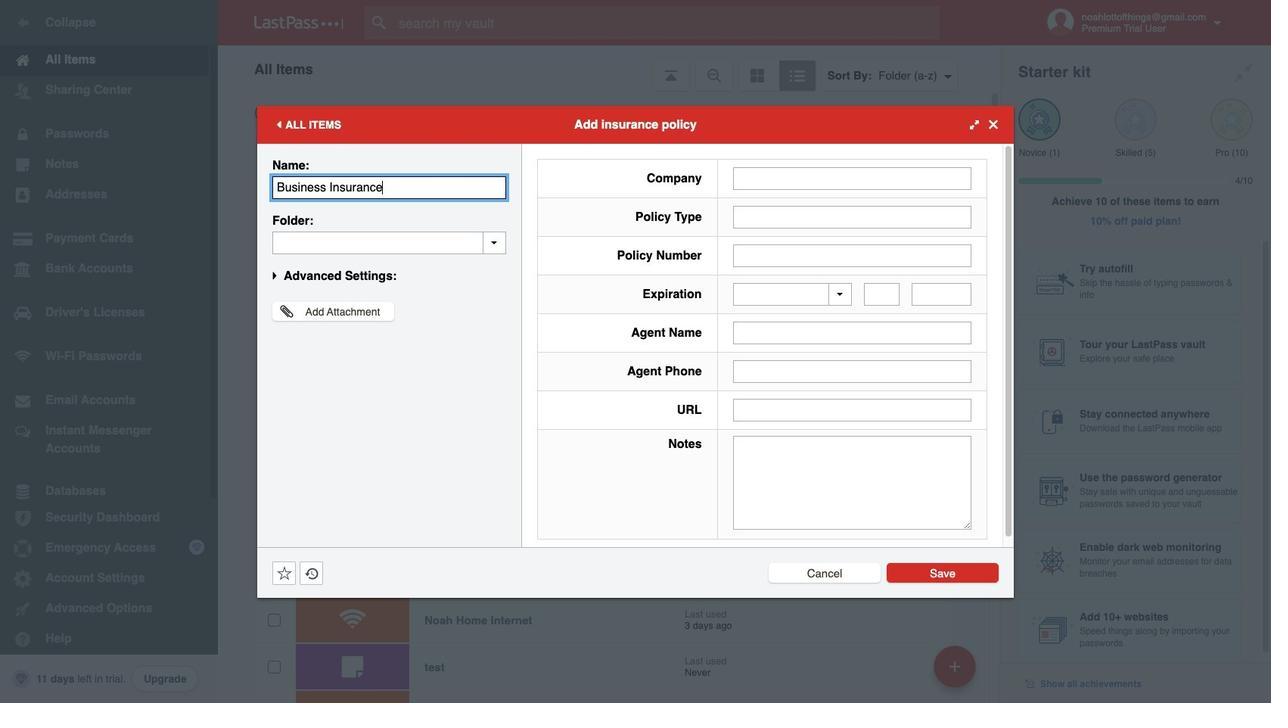 Task type: describe. For each thing, give the bounding box(es) containing it.
search my vault text field
[[365, 6, 970, 39]]

Search search field
[[365, 6, 970, 39]]



Task type: locate. For each thing, give the bounding box(es) containing it.
new item navigation
[[929, 641, 986, 703]]

main navigation navigation
[[0, 0, 218, 703]]

None text field
[[273, 176, 506, 199], [733, 206, 972, 228], [865, 283, 900, 306], [912, 283, 972, 306], [273, 176, 506, 199], [733, 206, 972, 228], [865, 283, 900, 306], [912, 283, 972, 306]]

dialog
[[257, 106, 1014, 598]]

lastpass image
[[254, 16, 344, 30]]

None text field
[[733, 167, 972, 190], [273, 231, 506, 254], [733, 244, 972, 267], [733, 322, 972, 344], [733, 360, 972, 383], [733, 399, 972, 422], [733, 436, 972, 530], [733, 167, 972, 190], [273, 231, 506, 254], [733, 244, 972, 267], [733, 322, 972, 344], [733, 360, 972, 383], [733, 399, 972, 422], [733, 436, 972, 530]]

new item image
[[950, 661, 961, 672]]

vault options navigation
[[218, 45, 1001, 91]]



